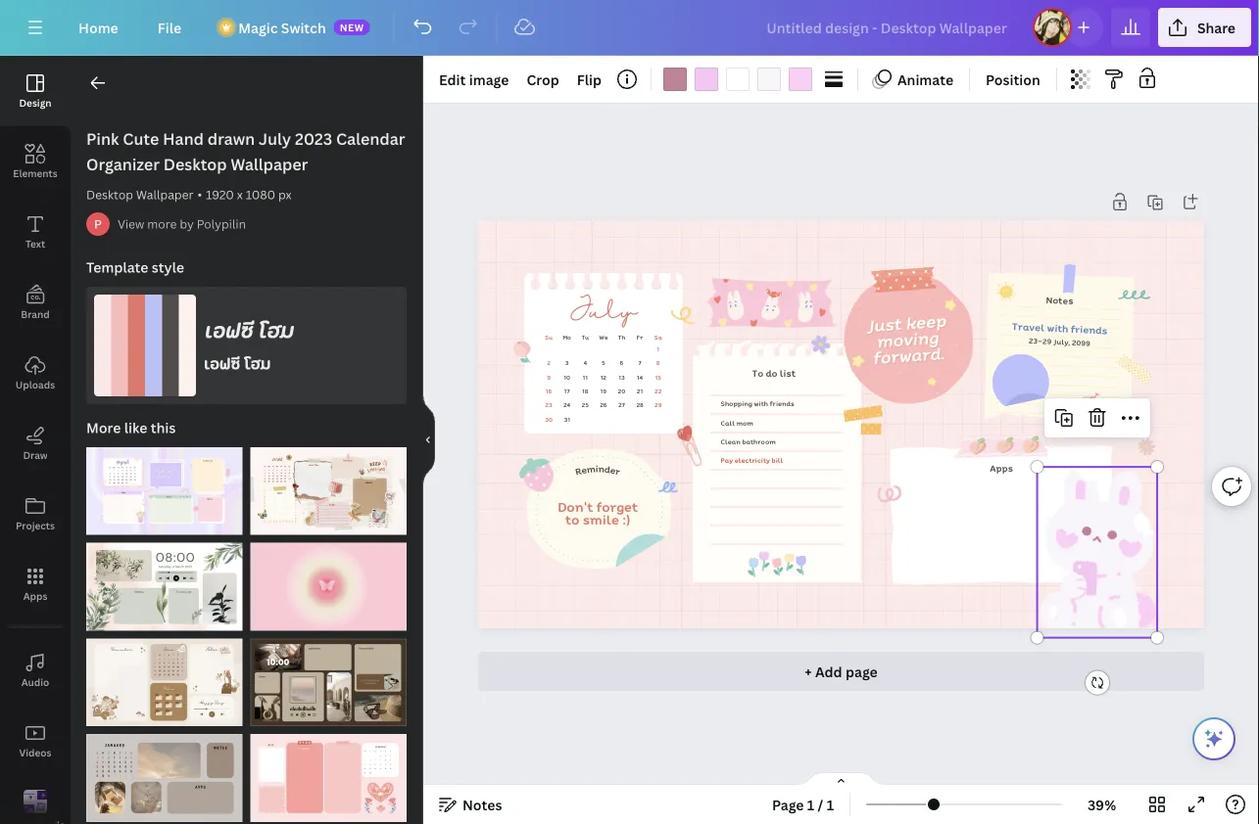 Task type: vqa. For each thing, say whether or not it's contained in the screenshot.
Just keep moving forward.
yes



Task type: locate. For each thing, give the bounding box(es) containing it.
july
[[259, 128, 291, 149], [570, 295, 637, 330]]

notes
[[1046, 293, 1074, 308], [462, 796, 502, 815]]

1 right /
[[827, 796, 834, 815]]

electricity
[[735, 456, 770, 466]]

0 horizontal spatial friends
[[770, 399, 794, 409]]

calendar
[[336, 128, 405, 149]]

1 vertical spatial apps
[[23, 590, 47, 603]]

2 horizontal spatial 1
[[827, 796, 834, 815]]

0 horizontal spatial wallpaper
[[136, 187, 193, 203]]

friends inside travel with friends 23-29 july, 2099
[[1070, 322, 1108, 338]]

friends inside shopping with friends call mom
[[770, 399, 794, 409]]

position button
[[978, 64, 1048, 95]]

7
[[638, 359, 642, 368]]

0 horizontal spatial with
[[754, 399, 768, 409]]

crop button
[[519, 64, 567, 95]]

page
[[772, 796, 804, 815]]

1 vertical spatial desktop
[[86, 187, 133, 203]]

pink pastel cute blocks organization desktop wallpaper group
[[250, 723, 407, 823]]

notes inside button
[[462, 796, 502, 815]]

peach brown minimal cute june 2023 calendar organizer desktop wallpaper group
[[250, 436, 407, 536]]

31
[[564, 416, 570, 425]]

smile
[[583, 510, 619, 530]]

1 horizontal spatial 1
[[807, 796, 814, 815]]

pay
[[721, 456, 733, 466]]

show pages image
[[794, 772, 888, 788]]

1 vertical spatial wallpaper
[[136, 187, 193, 203]]

to
[[752, 366, 763, 380]]

13
[[618, 373, 625, 382]]

desktop up polypilin element
[[86, 187, 133, 203]]

0 vertical spatial notes
[[1046, 293, 1074, 308]]

with
[[1047, 321, 1069, 336], [754, 399, 768, 409]]

0 vertical spatial friends
[[1070, 322, 1108, 338]]

2 เอฟซี from the top
[[204, 352, 240, 375]]

purple pastel cute playful august 2023 calendar organizer desktop wallpaper image
[[86, 448, 242, 536]]

0 vertical spatial เอฟซี
[[204, 315, 253, 345]]

1 left /
[[807, 796, 814, 815]]

with inside shopping with friends call mom
[[754, 399, 768, 409]]

i
[[595, 462, 598, 476]]

11
[[582, 373, 588, 382]]

0 vertical spatial apps
[[990, 462, 1013, 476]]

brand button
[[0, 267, 71, 338]]

#fac3f3 image
[[695, 68, 718, 91], [695, 68, 718, 91]]

draw button
[[0, 409, 71, 479]]

1 vertical spatial july
[[570, 295, 637, 330]]

39% button
[[1070, 790, 1134, 821]]

0 horizontal spatial notes
[[462, 796, 502, 815]]

+ add page button
[[478, 652, 1204, 692]]

apps inside clean bathroom pay electricity bill apps
[[990, 462, 1013, 476]]

moving
[[875, 325, 939, 354]]

main menu bar
[[0, 0, 1259, 56]]

1 horizontal spatial apps
[[990, 462, 1013, 476]]

0 horizontal spatial july
[[259, 128, 291, 149]]

0 vertical spatial 29
[[1042, 336, 1052, 347]]

peach brown minimal cute june 2023 calendar organizer desktop wallpaper image
[[250, 448, 407, 536]]

text button
[[0, 197, 71, 267]]

#ffffff image
[[726, 68, 749, 91], [726, 68, 749, 91]]

17
[[564, 387, 570, 396]]

polypilin element
[[86, 213, 110, 236]]

19
[[600, 387, 607, 396]]

1 horizontal spatial friends
[[1070, 322, 1108, 338]]

edit image
[[439, 70, 509, 89]]

+
[[805, 663, 812, 681]]

videos button
[[0, 706, 71, 777]]

29 down "22"
[[654, 401, 662, 410]]

0 horizontal spatial apps
[[23, 590, 47, 603]]

#faf5fa image
[[757, 68, 781, 91], [757, 68, 781, 91]]

with right '23-'
[[1047, 321, 1069, 336]]

brown aesthetic 2023 desktop wallpaper image
[[86, 735, 242, 823]]

more
[[147, 216, 177, 232]]

14
[[637, 373, 643, 382]]

flip button
[[569, 64, 609, 95]]

1 vertical spatial with
[[754, 399, 768, 409]]

with right shopping
[[754, 399, 768, 409]]

20
[[618, 387, 625, 396]]

0 vertical spatial โฮม
[[257, 315, 293, 345]]

with inside travel with friends 23-29 july, 2099
[[1047, 321, 1069, 336]]

1 horizontal spatial e
[[609, 463, 617, 478]]

e left 'i'
[[580, 463, 588, 478]]

e
[[580, 463, 588, 478], [609, 463, 617, 478]]

1 horizontal spatial desktop
[[163, 154, 227, 175]]

0 vertical spatial wallpaper
[[231, 154, 308, 175]]

elements button
[[0, 126, 71, 197]]

เอฟซี โฮม เอฟซี โฮม
[[204, 315, 293, 375]]

desktop down hand
[[163, 154, 227, 175]]

29 left july,
[[1042, 336, 1052, 347]]

x
[[237, 187, 243, 203]]

sa
[[654, 333, 662, 342]]

july left 2023
[[259, 128, 291, 149]]

do
[[766, 366, 777, 380]]

file button
[[142, 8, 197, 47]]

1 vertical spatial 29
[[654, 401, 662, 410]]

wallpaper up more
[[136, 187, 193, 203]]

1 horizontal spatial with
[[1047, 321, 1069, 336]]

share button
[[1158, 8, 1251, 47]]

call
[[721, 419, 735, 429]]

2
[[547, 359, 551, 368]]

27
[[618, 401, 625, 410]]

px
[[278, 187, 292, 203]]

1 inside sa 1 15 29 8 22
[[657, 345, 659, 354]]

file
[[158, 18, 181, 37]]

pink cute hand drawn july 2023 calendar organizer desktop wallpaper
[[86, 128, 405, 175]]

m
[[586, 462, 596, 477]]

เอฟซี
[[204, 315, 253, 345], [204, 352, 240, 375]]

friends for shopping
[[770, 399, 794, 409]]

#c87f9a image
[[663, 68, 687, 91]]

29
[[1042, 336, 1052, 347], [654, 401, 662, 410]]

text
[[25, 237, 45, 250]]

2 e from the left
[[609, 463, 617, 478]]

#ffcdf7 image
[[789, 68, 812, 91]]

1 down sa
[[657, 345, 659, 354]]

1 vertical spatial notes
[[462, 796, 502, 815]]

#c87f9a image
[[663, 68, 687, 91]]

uploads
[[16, 378, 55, 391]]

28
[[636, 401, 643, 410]]

0 horizontal spatial e
[[580, 463, 588, 478]]

:)
[[622, 510, 631, 530]]

0 vertical spatial with
[[1047, 321, 1069, 336]]

view
[[118, 216, 144, 232]]

1 vertical spatial โฮม
[[244, 352, 271, 375]]

d
[[604, 462, 611, 477]]

tu
[[581, 333, 589, 342]]

friends right july,
[[1070, 322, 1108, 338]]

0 vertical spatial desktop
[[163, 154, 227, 175]]

design
[[19, 96, 51, 109]]

0 horizontal spatial desktop
[[86, 187, 133, 203]]

page 1 / 1
[[772, 796, 834, 815]]

1 for page
[[807, 796, 814, 815]]

0 horizontal spatial 1
[[657, 345, 659, 354]]

1 horizontal spatial july
[[570, 295, 637, 330]]

by
[[180, 216, 194, 232]]

keep
[[905, 308, 947, 336]]

pink pastel cute blocks organization desktop wallpaper image
[[250, 735, 407, 823]]

e right n
[[609, 463, 617, 478]]

23-
[[1028, 335, 1043, 347]]

1 vertical spatial เอฟซี
[[204, 352, 240, 375]]

friends down list
[[770, 399, 794, 409]]

videos
[[19, 747, 51, 760]]

29 inside travel with friends 23-29 july, 2099
[[1042, 336, 1052, 347]]

notes button
[[431, 790, 510, 821]]

beige brown texture cute cottagecore june 2023 organizer desktop wallpaper group
[[86, 627, 242, 727]]

share
[[1197, 18, 1236, 37]]

1 vertical spatial friends
[[770, 399, 794, 409]]

just keep moving forward.
[[865, 308, 947, 371]]

wallpaper up 1080
[[231, 154, 308, 175]]

10
[[564, 373, 570, 382]]

july up we
[[570, 295, 637, 330]]

22
[[654, 387, 662, 396]]

2023
[[295, 128, 332, 149]]

don't
[[558, 497, 593, 517]]

1 horizontal spatial 29
[[1042, 336, 1052, 347]]

29 inside sa 1 15 29 8 22
[[654, 401, 662, 410]]

0 vertical spatial july
[[259, 128, 291, 149]]

0 horizontal spatial 29
[[654, 401, 662, 410]]

pink
[[86, 128, 119, 149]]

1 horizontal spatial wallpaper
[[231, 154, 308, 175]]

friends
[[1070, 322, 1108, 338], [770, 399, 794, 409]]

magic
[[238, 18, 278, 37]]

25
[[582, 401, 589, 410]]

clean bathroom pay electricity bill apps
[[721, 437, 1013, 476]]



Task type: describe. For each thing, give the bounding box(es) containing it.
add
[[815, 663, 842, 681]]

Design title text field
[[751, 8, 1025, 47]]

with for travel
[[1047, 321, 1069, 336]]

this
[[151, 419, 176, 437]]

39%
[[1087, 796, 1116, 815]]

with for shopping
[[754, 399, 768, 409]]

pink and yellow beautiful elegant feminine butterfly gradient desktop wallpaper group
[[250, 532, 407, 631]]

12
[[600, 373, 607, 382]]

su 9 23 2 16 30
[[545, 333, 553, 425]]

1 e from the left
[[580, 463, 588, 478]]

travel with friends 23-29 july, 2099
[[1012, 319, 1108, 349]]

beige & brown aesthetic dekstop wallpaper group
[[250, 627, 407, 727]]

we 12 26 5 19
[[599, 333, 608, 410]]

travel
[[1012, 319, 1045, 335]]

shopping with friends call mom
[[721, 399, 794, 429]]

elements
[[13, 167, 58, 180]]

draw
[[23, 449, 48, 462]]

don't forget to smile :)
[[558, 497, 638, 530]]

fr 14 28 7 21
[[636, 333, 643, 410]]

more like this
[[86, 419, 176, 437]]

23
[[545, 401, 552, 410]]

n
[[598, 462, 605, 476]]

su
[[545, 333, 553, 342]]

8
[[656, 359, 660, 368]]

polypilin
[[197, 216, 246, 232]]

1920 x 1080 px
[[206, 187, 292, 203]]

1 เอฟซี from the top
[[204, 315, 253, 345]]

r e m i n d e r
[[574, 462, 622, 479]]

cute pastel hand drawn doodle line image
[[669, 301, 700, 330]]

shopping
[[721, 399, 752, 409]]

just
[[865, 311, 902, 338]]

tu 11 25 4 18
[[581, 333, 589, 410]]

purple pastel cute playful august 2023 calendar organizer desktop wallpaper group
[[86, 436, 242, 536]]

list
[[780, 366, 796, 380]]

green beige greenery aesthetic watercolor desktop wallpaper group
[[86, 532, 242, 631]]

hide image
[[422, 393, 435, 487]]

beige brown texture cute cottagecore june 2023 organizer desktop wallpaper image
[[86, 639, 242, 727]]

9
[[547, 373, 551, 382]]

16
[[546, 387, 552, 396]]

image
[[469, 70, 509, 89]]

we
[[599, 333, 608, 342]]

mom
[[736, 419, 753, 429]]

side panel tab list
[[0, 56, 71, 825]]

drawn
[[207, 128, 255, 149]]

brown aesthetic 2023 desktop wallpaper group
[[86, 723, 242, 823]]

26
[[600, 401, 607, 410]]

animate button
[[866, 64, 961, 95]]

new
[[340, 21, 364, 34]]

edit
[[439, 70, 466, 89]]

canva assistant image
[[1202, 728, 1226, 752]]

uploads button
[[0, 338, 71, 409]]

cute
[[123, 128, 159, 149]]

style
[[152, 258, 184, 277]]

home
[[78, 18, 118, 37]]

brand
[[21, 308, 50, 321]]

3
[[565, 359, 569, 368]]

polypilin image
[[86, 213, 110, 236]]

th
[[618, 333, 625, 342]]

like
[[124, 419, 147, 437]]

beige & brown aesthetic dekstop wallpaper image
[[250, 639, 407, 727]]

1080
[[246, 187, 275, 203]]

apps button
[[0, 550, 71, 620]]

apps inside button
[[23, 590, 47, 603]]

r
[[574, 464, 583, 479]]

pink and yellow beautiful elegant feminine butterfly gradient desktop wallpaper image
[[250, 544, 407, 631]]

forget
[[596, 497, 638, 517]]

template style
[[86, 258, 184, 277]]

21
[[637, 387, 643, 396]]

animate
[[897, 70, 953, 89]]

forward.
[[872, 341, 945, 371]]

switch
[[281, 18, 326, 37]]

home link
[[63, 8, 134, 47]]

green beige greenery aesthetic watercolor desktop wallpaper image
[[86, 544, 242, 631]]

bill
[[772, 456, 783, 466]]

fr
[[637, 333, 643, 342]]

magic switch
[[238, 18, 326, 37]]

friends for travel
[[1070, 322, 1108, 338]]

th 13 27 6 20
[[618, 333, 625, 410]]

to
[[565, 510, 580, 530]]

#ffcdf7 image
[[789, 68, 812, 91]]

mo
[[563, 333, 571, 342]]

15
[[655, 373, 661, 382]]

18
[[582, 387, 588, 396]]

design button
[[0, 56, 71, 126]]

july inside pink cute hand drawn july 2023 calendar organizer desktop wallpaper
[[259, 128, 291, 149]]

clean
[[721, 437, 740, 447]]

desktop inside pink cute hand drawn july 2023 calendar organizer desktop wallpaper
[[163, 154, 227, 175]]

color group
[[659, 64, 816, 95]]

1 for sa
[[657, 345, 659, 354]]

audio button
[[0, 636, 71, 706]]

30
[[545, 416, 553, 425]]

bathroom
[[742, 437, 776, 447]]

1 horizontal spatial notes
[[1046, 293, 1074, 308]]

more
[[86, 419, 121, 437]]

r
[[614, 464, 622, 479]]

view more by polypilin
[[118, 216, 246, 232]]

wallpaper inside pink cute hand drawn july 2023 calendar organizer desktop wallpaper
[[231, 154, 308, 175]]

+ add page
[[805, 663, 878, 681]]

edit image button
[[431, 64, 517, 95]]



